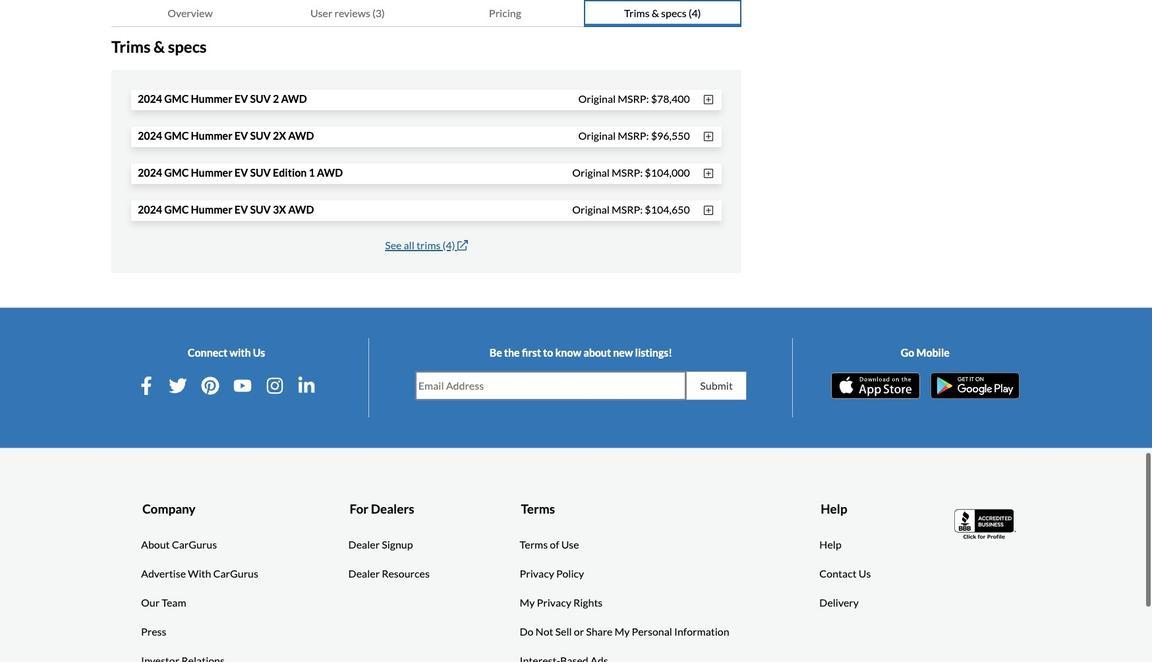 Task type: describe. For each thing, give the bounding box(es) containing it.
msrp: for $104,650
[[612, 203, 643, 216]]

facebook image
[[137, 376, 155, 395]]

about cargurus
[[141, 538, 217, 551]]

personal
[[632, 625, 673, 638]]

reviews
[[335, 7, 371, 19]]

hummer for 2x
[[191, 129, 233, 142]]

with
[[230, 346, 251, 358]]

see all trims (4)
[[385, 238, 455, 251]]

cargurus inside the advertise with cargurus link
[[213, 567, 258, 580]]

help link
[[820, 537, 842, 553]]

0 horizontal spatial my
[[520, 596, 535, 609]]

2024 gmc hummer ev suv 2 awd
[[138, 92, 307, 105]]

original msrp: $104,000
[[573, 166, 690, 179]]

delivery link
[[820, 595, 859, 611]]

company
[[142, 502, 196, 517]]

suv for 2x
[[250, 129, 271, 142]]

awd right 1 at the top
[[317, 166, 343, 178]]

dealer for dealer resources
[[349, 567, 380, 580]]

see all trims (4) link
[[385, 238, 468, 251]]

original msrp: $104,650
[[573, 203, 690, 216]]

know
[[556, 346, 582, 358]]

dealers
[[371, 502, 414, 517]]

2024 gmc hummer ev suv 3x awd
[[138, 203, 314, 215]]

terms for terms of use
[[520, 538, 548, 551]]

1 horizontal spatial us
[[859, 567, 871, 580]]

trims for trims & specs (4)
[[624, 7, 650, 19]]

do not sell or share my personal information
[[520, 625, 730, 638]]

information
[[675, 625, 730, 638]]

2024 for 2024 gmc hummer ev suv 3x awd
[[138, 203, 162, 215]]

our team link
[[141, 595, 186, 611]]

be the first to know about new listings!
[[490, 346, 673, 358]]

advertise
[[141, 567, 186, 580]]

or
[[574, 625, 584, 638]]

not
[[536, 625, 554, 638]]

plus square image for $104,650
[[702, 205, 715, 215]]

to
[[543, 346, 554, 358]]

linkedin image
[[298, 376, 316, 395]]

suv for 3x
[[250, 203, 271, 215]]

policy
[[557, 567, 584, 580]]

1 vertical spatial privacy
[[537, 596, 572, 609]]

privacy policy link
[[520, 566, 584, 582]]

$78,400
[[651, 92, 690, 105]]

sell
[[556, 625, 572, 638]]

terms of use link
[[520, 537, 579, 553]]

original msrp: $78,400
[[579, 92, 690, 105]]

1 vertical spatial my
[[615, 625, 630, 638]]

user
[[311, 7, 333, 19]]

delivery
[[820, 596, 859, 609]]

contact us link
[[820, 566, 871, 582]]

2024 for 2024 gmc hummer ev suv edition 1 awd
[[138, 166, 162, 178]]

resources
[[382, 567, 430, 580]]

privacy policy
[[520, 567, 584, 580]]

overview tab
[[111, 0, 269, 27]]

contact us
[[820, 567, 871, 580]]

see
[[385, 238, 402, 251]]

do
[[520, 625, 534, 638]]

msrp: for $78,400
[[618, 92, 649, 105]]

ev for edition
[[235, 166, 248, 178]]

external link image
[[457, 240, 468, 250]]

cargurus inside about cargurus link
[[172, 538, 217, 551]]

tab list containing overview
[[111, 0, 742, 27]]

our team
[[141, 596, 186, 609]]

original for original msrp: $104,000
[[573, 166, 610, 179]]

trims & specs (4)
[[624, 7, 701, 19]]

our
[[141, 596, 160, 609]]

plus square image
[[702, 131, 715, 142]]

about
[[141, 538, 170, 551]]

& for trims & specs
[[154, 37, 165, 56]]

2x
[[273, 129, 286, 142]]

hummer for edition
[[191, 166, 233, 178]]

0 vertical spatial privacy
[[520, 567, 555, 580]]

dealer resources link
[[349, 566, 430, 582]]

rights
[[574, 596, 603, 609]]

trims & specs
[[111, 37, 207, 56]]

advertise with cargurus link
[[141, 566, 258, 582]]

terms for terms
[[521, 502, 555, 517]]

pricing
[[489, 7, 522, 19]]

instagram image
[[266, 376, 284, 395]]

download on the app store image
[[831, 372, 921, 399]]

connect with us
[[188, 346, 265, 358]]

ev for 2
[[235, 92, 248, 105]]

trims
[[417, 238, 441, 251]]

trims & specs (4) tab
[[584, 0, 742, 27]]

about
[[584, 346, 611, 358]]

plus square image for $78,400
[[702, 94, 715, 105]]

suv for 2
[[250, 92, 271, 105]]

specs for trims & specs (4)
[[662, 7, 687, 19]]

$104,650
[[645, 203, 690, 216]]

be
[[490, 346, 502, 358]]

$96,550
[[651, 129, 690, 142]]

2
[[273, 92, 279, 105]]

1 vertical spatial help
[[820, 538, 842, 551]]

go mobile
[[901, 346, 950, 358]]

listings!
[[635, 346, 673, 358]]

hummer for 3x
[[191, 203, 233, 215]]

ev for 3x
[[235, 203, 248, 215]]

specs for trims & specs
[[168, 37, 207, 56]]

do not sell or share my personal information link
[[520, 624, 730, 640]]



Task type: vqa. For each thing, say whether or not it's contained in the screenshot.
THE FOR
yes



Task type: locate. For each thing, give the bounding box(es) containing it.
pricing tab
[[427, 0, 584, 27]]

1 horizontal spatial trims
[[624, 7, 650, 19]]

ev left "2"
[[235, 92, 248, 105]]

msrp: for $96,550
[[618, 129, 649, 142]]

0 vertical spatial plus square image
[[702, 94, 715, 105]]

2 hummer from the top
[[191, 129, 233, 142]]

use
[[562, 538, 579, 551]]

dealer signup
[[349, 538, 413, 551]]

1 plus square image from the top
[[702, 94, 715, 105]]

hummer down 2024 gmc hummer ev suv 2x awd
[[191, 166, 233, 178]]

cargurus right with
[[213, 567, 258, 580]]

1 vertical spatial trims
[[111, 37, 151, 56]]

& inside tab
[[652, 7, 660, 19]]

trims
[[624, 7, 650, 19], [111, 37, 151, 56]]

1 horizontal spatial (4)
[[689, 7, 701, 19]]

my right share
[[615, 625, 630, 638]]

3 2024 from the top
[[138, 166, 162, 178]]

us right with
[[253, 346, 265, 358]]

0 vertical spatial specs
[[662, 7, 687, 19]]

of
[[550, 538, 560, 551]]

awd right the 3x
[[288, 203, 314, 215]]

suv left "2x"
[[250, 129, 271, 142]]

&
[[652, 7, 660, 19], [154, 37, 165, 56]]

about cargurus link
[[141, 537, 217, 553]]

press
[[141, 625, 167, 638]]

the
[[504, 346, 520, 358]]

pinterest image
[[201, 376, 220, 395]]

hummer up 2024 gmc hummer ev suv 2x awd
[[191, 92, 233, 105]]

2024 for 2024 gmc hummer ev suv 2 awd
[[138, 92, 162, 105]]

press link
[[141, 624, 167, 640]]

hummer down 2024 gmc hummer ev suv 2 awd
[[191, 129, 233, 142]]

original up original msrp: $104,000
[[579, 129, 616, 142]]

3 ev from the top
[[235, 166, 248, 178]]

my privacy rights
[[520, 596, 603, 609]]

3 hummer from the top
[[191, 166, 233, 178]]

(4) inside tab
[[689, 7, 701, 19]]

1 vertical spatial terms
[[520, 538, 548, 551]]

1 horizontal spatial specs
[[662, 7, 687, 19]]

original up 'original msrp: $104,650'
[[573, 166, 610, 179]]

1 suv from the top
[[250, 92, 271, 105]]

0 vertical spatial dealer
[[349, 538, 380, 551]]

1 vertical spatial dealer
[[349, 567, 380, 580]]

suv
[[250, 92, 271, 105], [250, 129, 271, 142], [250, 166, 271, 178], [250, 203, 271, 215]]

& for trims & specs (4)
[[652, 7, 660, 19]]

1 horizontal spatial my
[[615, 625, 630, 638]]

1 hummer from the top
[[191, 92, 233, 105]]

terms up terms of use
[[521, 502, 555, 517]]

submit button
[[687, 371, 747, 400]]

2 2024 from the top
[[138, 129, 162, 142]]

4 gmc from the top
[[164, 203, 189, 215]]

mobile
[[917, 346, 950, 358]]

0 horizontal spatial trims
[[111, 37, 151, 56]]

my privacy rights link
[[520, 595, 603, 611]]

tab list
[[111, 0, 742, 27]]

user reviews (3)
[[311, 7, 385, 19]]

terms
[[521, 502, 555, 517], [520, 538, 548, 551]]

new
[[613, 346, 633, 358]]

submit
[[701, 379, 733, 391]]

plus square image down plus square image
[[702, 168, 715, 178]]

0 horizontal spatial specs
[[168, 37, 207, 56]]

msrp:
[[618, 92, 649, 105], [618, 129, 649, 142], [612, 166, 643, 179], [612, 203, 643, 216]]

twitter image
[[169, 376, 188, 395]]

dealer left signup
[[349, 538, 380, 551]]

3 plus square image from the top
[[702, 205, 715, 215]]

1 vertical spatial us
[[859, 567, 871, 580]]

0 vertical spatial &
[[652, 7, 660, 19]]

terms of use
[[520, 538, 579, 551]]

first
[[522, 346, 541, 358]]

1 vertical spatial plus square image
[[702, 168, 715, 178]]

original down original msrp: $104,000
[[573, 203, 610, 216]]

msrp: for $104,000
[[612, 166, 643, 179]]

1 vertical spatial &
[[154, 37, 165, 56]]

dealer for dealer signup
[[349, 538, 380, 551]]

0 vertical spatial help
[[821, 502, 848, 517]]

all
[[404, 238, 415, 251]]

hummer
[[191, 92, 233, 105], [191, 129, 233, 142], [191, 166, 233, 178], [191, 203, 233, 215]]

awd for 2024 gmc hummer ev suv 2x awd
[[288, 129, 314, 142]]

cargurus
[[172, 538, 217, 551], [213, 567, 258, 580]]

plus square image
[[702, 94, 715, 105], [702, 168, 715, 178], [702, 205, 715, 215]]

1 ev from the top
[[235, 92, 248, 105]]

4 2024 from the top
[[138, 203, 162, 215]]

hummer for 2
[[191, 92, 233, 105]]

2024
[[138, 92, 162, 105], [138, 129, 162, 142], [138, 166, 162, 178], [138, 203, 162, 215]]

0 horizontal spatial (4)
[[443, 238, 455, 251]]

hummer down 2024 gmc hummer ev suv edition 1 awd
[[191, 203, 233, 215]]

my
[[520, 596, 535, 609], [615, 625, 630, 638]]

1 2024 from the top
[[138, 92, 162, 105]]

0 horizontal spatial us
[[253, 346, 265, 358]]

youtube image
[[233, 376, 252, 395]]

0 vertical spatial trims
[[624, 7, 650, 19]]

plus square image right "$104,650"
[[702, 205, 715, 215]]

awd for 2024 gmc hummer ev suv 3x awd
[[288, 203, 314, 215]]

(4) for see all trims (4)
[[443, 238, 455, 251]]

(4)
[[689, 7, 701, 19], [443, 238, 455, 251]]

click for the bbb business review of this auto listing service in cambridge ma image
[[955, 508, 1018, 540]]

advertise with cargurus
[[141, 567, 258, 580]]

ev
[[235, 92, 248, 105], [235, 129, 248, 142], [235, 166, 248, 178], [235, 203, 248, 215]]

awd right "2x"
[[288, 129, 314, 142]]

user reviews (3) tab
[[269, 0, 427, 27]]

dealer down dealer signup link
[[349, 567, 380, 580]]

(4) for trims & specs (4)
[[689, 7, 701, 19]]

gmc for 2024 gmc hummer ev suv 2 awd
[[164, 92, 189, 105]]

original msrp: $96,550
[[579, 129, 690, 142]]

connect
[[188, 346, 228, 358]]

$104,000
[[645, 166, 690, 179]]

suv left the 3x
[[250, 203, 271, 215]]

trims for trims & specs
[[111, 37, 151, 56]]

help up help link
[[821, 502, 848, 517]]

0 vertical spatial my
[[520, 596, 535, 609]]

dealer signup link
[[349, 537, 413, 553]]

2024 for 2024 gmc hummer ev suv 2x awd
[[138, 129, 162, 142]]

ev up 2024 gmc hummer ev suv edition 1 awd
[[235, 129, 248, 142]]

original for original msrp: $104,650
[[573, 203, 610, 216]]

my up do
[[520, 596, 535, 609]]

for
[[350, 502, 369, 517]]

overview
[[168, 7, 213, 19]]

team
[[162, 596, 186, 609]]

with
[[188, 567, 211, 580]]

original up original msrp: $96,550
[[579, 92, 616, 105]]

msrp: up original msrp: $96,550
[[618, 92, 649, 105]]

ev for 2x
[[235, 129, 248, 142]]

msrp: up 'original msrp: $104,650'
[[612, 166, 643, 179]]

2 gmc from the top
[[164, 129, 189, 142]]

share
[[586, 625, 613, 638]]

edition
[[273, 166, 307, 178]]

help
[[821, 502, 848, 517], [820, 538, 842, 551]]

original
[[579, 92, 616, 105], [579, 129, 616, 142], [573, 166, 610, 179], [573, 203, 610, 216]]

dealer inside dealer signup link
[[349, 538, 380, 551]]

plus square image for $104,000
[[702, 168, 715, 178]]

(3)
[[373, 7, 385, 19]]

original for original msrp: $78,400
[[579, 92, 616, 105]]

0 vertical spatial cargurus
[[172, 538, 217, 551]]

privacy down terms of use link
[[520, 567, 555, 580]]

0 vertical spatial (4)
[[689, 7, 701, 19]]

3x
[[273, 203, 286, 215]]

2 vertical spatial plus square image
[[702, 205, 715, 215]]

dealer inside dealer resources link
[[349, 567, 380, 580]]

2 plus square image from the top
[[702, 168, 715, 178]]

4 ev from the top
[[235, 203, 248, 215]]

awd right "2"
[[281, 92, 307, 105]]

get it on google play image
[[931, 372, 1020, 399]]

2 dealer from the top
[[349, 567, 380, 580]]

3 gmc from the top
[[164, 166, 189, 178]]

cargurus up with
[[172, 538, 217, 551]]

msrp: down original msrp: $104,000
[[612, 203, 643, 216]]

gmc for 2024 gmc hummer ev suv edition 1 awd
[[164, 166, 189, 178]]

us right contact
[[859, 567, 871, 580]]

1 dealer from the top
[[349, 538, 380, 551]]

specs
[[662, 7, 687, 19], [168, 37, 207, 56]]

terms left of
[[520, 538, 548, 551]]

2024 gmc hummer ev suv edition 1 awd
[[138, 166, 343, 178]]

2 suv from the top
[[250, 129, 271, 142]]

suv left "2"
[[250, 92, 271, 105]]

1 gmc from the top
[[164, 92, 189, 105]]

1 horizontal spatial &
[[652, 7, 660, 19]]

us
[[253, 346, 265, 358], [859, 567, 871, 580]]

Email Address email field
[[416, 372, 686, 399]]

signup
[[382, 538, 413, 551]]

3 suv from the top
[[250, 166, 271, 178]]

suv for edition
[[250, 166, 271, 178]]

go
[[901, 346, 915, 358]]

external link image
[[504, 0, 514, 9]]

1 vertical spatial specs
[[168, 37, 207, 56]]

1
[[309, 166, 315, 178]]

1 vertical spatial cargurus
[[213, 567, 258, 580]]

privacy
[[520, 567, 555, 580], [537, 596, 572, 609]]

gmc for 2024 gmc hummer ev suv 2x awd
[[164, 129, 189, 142]]

ev down 2024 gmc hummer ev suv 2x awd
[[235, 166, 248, 178]]

help up contact
[[820, 538, 842, 551]]

2 ev from the top
[[235, 129, 248, 142]]

for dealers
[[350, 502, 414, 517]]

dealer
[[349, 538, 380, 551], [349, 567, 380, 580]]

contact
[[820, 567, 857, 580]]

specs inside tab
[[662, 7, 687, 19]]

msrp: down original msrp: $78,400 at the right top
[[618, 129, 649, 142]]

4 suv from the top
[[250, 203, 271, 215]]

2024 gmc hummer ev suv 2x awd
[[138, 129, 314, 142]]

gmc for 2024 gmc hummer ev suv 3x awd
[[164, 203, 189, 215]]

privacy down privacy policy link
[[537, 596, 572, 609]]

1 vertical spatial (4)
[[443, 238, 455, 251]]

suv left edition
[[250, 166, 271, 178]]

original for original msrp: $96,550
[[579, 129, 616, 142]]

awd for 2024 gmc hummer ev suv 2 awd
[[281, 92, 307, 105]]

0 horizontal spatial &
[[154, 37, 165, 56]]

gmc
[[164, 92, 189, 105], [164, 129, 189, 142], [164, 166, 189, 178], [164, 203, 189, 215]]

ev down 2024 gmc hummer ev suv edition 1 awd
[[235, 203, 248, 215]]

dealer resources
[[349, 567, 430, 580]]

4 hummer from the top
[[191, 203, 233, 215]]

plus square image up plus square image
[[702, 94, 715, 105]]

0 vertical spatial us
[[253, 346, 265, 358]]

0 vertical spatial terms
[[521, 502, 555, 517]]

trims inside tab
[[624, 7, 650, 19]]



